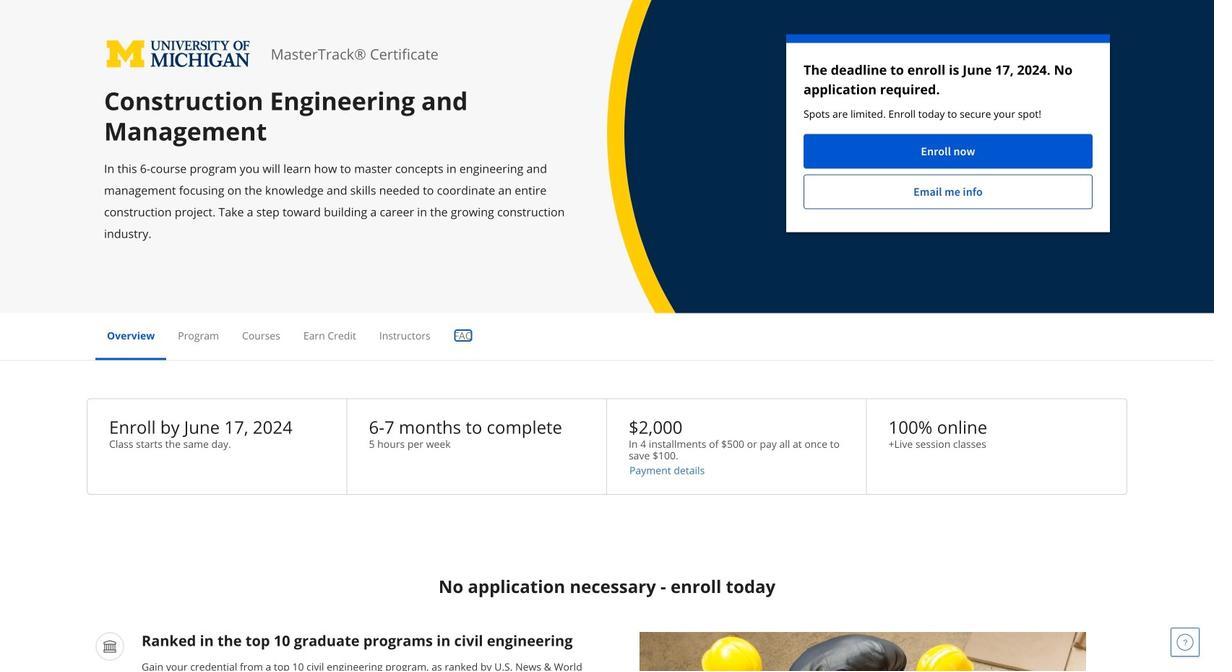 Task type: locate. For each thing, give the bounding box(es) containing it.
status
[[786, 34, 1110, 232]]

gettyimages-171573756 (1) image
[[640, 632, 1086, 671]]



Task type: describe. For each thing, give the bounding box(es) containing it.
help center image
[[1177, 634, 1194, 651]]

university of michigan image
[[104, 34, 253, 74]]

certificate menu element
[[95, 313, 1119, 360]]



Task type: vqa. For each thing, say whether or not it's contained in the screenshot.
for inside Honestly, pretty solid course. A lot of people were saying this course isn't for beginners but I would strongly disagree. I think the difficulty is FAIR, and really gets your brain thinking logically.
no



